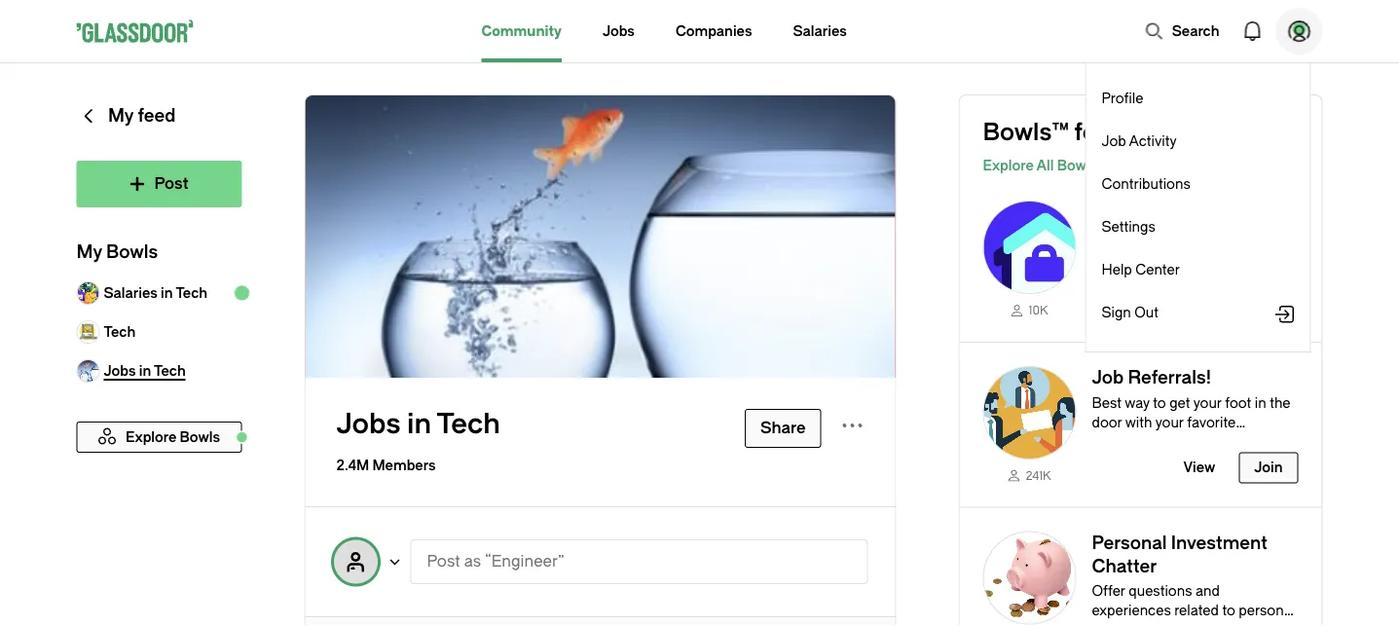 Task type: locate. For each thing, give the bounding box(es) containing it.
0 vertical spatial job
[[1102, 133, 1127, 149]]

0 horizontal spatial bowls
[[106, 242, 158, 262]]

life.
[[1225, 288, 1248, 304]]

1 vertical spatial salaries
[[104, 285, 158, 301]]

in for salaries
[[161, 285, 173, 301]]

241k
[[1026, 469, 1051, 483]]

jobs for jobs
[[603, 23, 635, 39]]

jobs
[[603, 23, 635, 39], [337, 408, 401, 441]]

of
[[1171, 288, 1184, 304]]

for
[[1075, 119, 1106, 146], [1139, 229, 1157, 245]]

1 vertical spatial for
[[1139, 229, 1157, 245]]

1 vertical spatial image for bowl image
[[983, 366, 1077, 459]]

image for bowl image up 10k link
[[983, 201, 1077, 294]]

0 horizontal spatial in
[[161, 285, 173, 301]]

day-
[[1197, 268, 1226, 284]]

tech
[[176, 285, 208, 301], [104, 324, 136, 340], [437, 408, 501, 441]]

settings link
[[1102, 217, 1295, 237]]

2.4m members
[[337, 457, 436, 473]]

jobs up 2.4m
[[337, 408, 401, 441]]

job for job referrals!
[[1092, 367, 1124, 388]]

job for job activity
[[1102, 133, 1127, 149]]

from
[[1251, 229, 1282, 245]]

post
[[427, 553, 460, 571]]

1 image for bowl image from the top
[[983, 201, 1077, 294]]

activity
[[1129, 133, 1177, 149]]

2 vertical spatial image for bowl image
[[983, 531, 1077, 625]]

1 vertical spatial bowls
[[106, 242, 158, 262]]

1 horizontal spatial to
[[1223, 603, 1236, 619]]

in up members
[[407, 408, 431, 441]]

post as "engineer" button
[[411, 540, 868, 584]]

1 horizontal spatial in
[[407, 408, 431, 441]]

you
[[1111, 119, 1152, 146]]

and inside the work-life bowl a bowl for professionals from any industry to come together and discuss the day-to-day happenings of work-life.
[[1092, 268, 1116, 284]]

1 vertical spatial and
[[1196, 583, 1220, 599]]

to up investments
[[1223, 603, 1236, 619]]

3 image for bowl image from the top
[[983, 531, 1077, 625]]

members
[[373, 457, 436, 473]]

tech for jobs in tech
[[437, 408, 501, 441]]

profile link
[[1102, 89, 1295, 108]]

profile
[[1102, 90, 1144, 106]]

to up the the on the top of the page
[[1173, 249, 1186, 265]]

jobs in tech
[[337, 408, 501, 441]]

1 horizontal spatial salaries
[[793, 23, 847, 39]]

0 vertical spatial tech
[[176, 285, 208, 301]]

image for bowl image left offer
[[983, 531, 1077, 625]]

salaries
[[793, 23, 847, 39], [104, 285, 158, 301]]

job left referrals!
[[1092, 367, 1124, 388]]

my feed link
[[76, 94, 242, 161]]

my
[[108, 106, 134, 126], [76, 242, 102, 262]]

2 horizontal spatial and
[[1196, 583, 1220, 599]]

"engineer"
[[485, 553, 565, 571]]

for left you
[[1075, 119, 1106, 146]]

contributions link
[[1102, 174, 1295, 194]]

settings
[[1102, 219, 1156, 235]]

my for my feed
[[108, 106, 134, 126]]

0 vertical spatial and
[[1092, 268, 1116, 284]]

1 horizontal spatial and
[[1144, 622, 1168, 626]]

life
[[1180, 202, 1213, 223]]

0 horizontal spatial my
[[76, 242, 102, 262]]

0 vertical spatial to
[[1173, 249, 1186, 265]]

image for bowl image up '241k' link
[[983, 366, 1077, 459]]

to
[[1173, 249, 1186, 265], [1223, 603, 1236, 619]]

2 image for bowl image from the top
[[983, 366, 1077, 459]]

and down any
[[1092, 268, 1116, 284]]

1 horizontal spatial my
[[108, 106, 134, 126]]

for inside the work-life bowl a bowl for professionals from any industry to come together and discuss the day-to-day happenings of work-life.
[[1139, 229, 1157, 245]]

my left the feed
[[108, 106, 134, 126]]

help
[[1102, 262, 1132, 278]]

0 vertical spatial for
[[1075, 119, 1106, 146]]

1 horizontal spatial tech
[[176, 285, 208, 301]]

in up tech link
[[161, 285, 173, 301]]

0 vertical spatial image for bowl image
[[983, 201, 1077, 294]]

community
[[482, 23, 562, 39]]

and up related
[[1196, 583, 1220, 599]]

sign out link
[[1102, 303, 1274, 322]]

bowls™
[[983, 119, 1069, 146]]

post as "engineer"
[[427, 553, 565, 571]]

explore
[[983, 157, 1034, 173]]

1 vertical spatial to
[[1223, 603, 1236, 619]]

help center
[[1102, 262, 1180, 278]]

0 horizontal spatial salaries
[[104, 285, 158, 301]]

0 vertical spatial bowls
[[1057, 157, 1098, 173]]

1 vertical spatial tech
[[104, 324, 136, 340]]

bowls up salaries in tech
[[106, 242, 158, 262]]

to inside personal investment chatter offer questions and experiences related to personal finance and investments
[[1223, 603, 1236, 619]]

discuss
[[1120, 268, 1169, 284]]

1 vertical spatial my
[[76, 242, 102, 262]]

1 horizontal spatial for
[[1139, 229, 1157, 245]]

tech link
[[76, 313, 242, 352]]

0 horizontal spatial for
[[1075, 119, 1106, 146]]

image for bowl image
[[983, 201, 1077, 294], [983, 366, 1077, 459], [983, 531, 1077, 625]]

2 vertical spatial tech
[[437, 408, 501, 441]]

bowls right the all
[[1057, 157, 1098, 173]]

search button
[[1135, 12, 1230, 51]]

jobs left companies
[[603, 23, 635, 39]]

bowl
[[1105, 229, 1136, 245]]

jobs link
[[603, 0, 635, 62]]

in
[[161, 285, 173, 301], [407, 408, 431, 441]]

offer
[[1092, 583, 1126, 599]]

out
[[1135, 304, 1159, 320]]

and
[[1092, 268, 1116, 284], [1196, 583, 1220, 599], [1144, 622, 1168, 626]]

1 vertical spatial jobs
[[337, 408, 401, 441]]

0 vertical spatial jobs
[[603, 23, 635, 39]]

0 vertical spatial in
[[161, 285, 173, 301]]

2 horizontal spatial tech
[[437, 408, 501, 441]]

in for jobs
[[407, 408, 431, 441]]

0 horizontal spatial to
[[1173, 249, 1186, 265]]

10k link
[[983, 302, 1077, 318]]

professionals
[[1161, 229, 1248, 245]]

0 horizontal spatial and
[[1092, 268, 1116, 284]]

0 horizontal spatial tech
[[104, 324, 136, 340]]

job
[[1102, 133, 1127, 149], [1092, 367, 1124, 388]]

for up industry at right
[[1139, 229, 1157, 245]]

my up salaries in tech link
[[76, 242, 102, 262]]

0 horizontal spatial jobs
[[337, 408, 401, 441]]

job left activity
[[1102, 133, 1127, 149]]

0 vertical spatial my
[[108, 106, 134, 126]]

0 vertical spatial salaries
[[793, 23, 847, 39]]

1 vertical spatial in
[[407, 408, 431, 441]]

and down the experiences
[[1144, 622, 1168, 626]]

image for bowl image for the work-life bowl
[[983, 201, 1077, 294]]

work-
[[1187, 288, 1225, 304]]

a
[[1092, 229, 1102, 245]]

tech for salaries in tech
[[176, 285, 208, 301]]

salaries in tech link
[[76, 274, 242, 313]]

jobs for jobs in tech
[[337, 408, 401, 441]]

bowls
[[1057, 157, 1098, 173], [106, 242, 158, 262]]

questions
[[1129, 583, 1193, 599]]

chatter
[[1092, 556, 1157, 577]]

to inside the work-life bowl a bowl for professionals from any industry to come together and discuss the day-to-day happenings of work-life.
[[1173, 249, 1186, 265]]

1 vertical spatial job
[[1092, 367, 1124, 388]]

1 horizontal spatial jobs
[[603, 23, 635, 39]]

contributions
[[1102, 176, 1191, 192]]



Task type: vqa. For each thing, say whether or not it's contained in the screenshot.
Engineering
no



Task type: describe. For each thing, give the bounding box(es) containing it.
search
[[1172, 23, 1220, 39]]

companies
[[676, 23, 752, 39]]

the
[[1092, 202, 1125, 223]]

explore all bowls link
[[983, 154, 1322, 177]]

investment
[[1171, 533, 1268, 553]]

finance
[[1092, 622, 1140, 626]]

investments
[[1171, 622, 1251, 626]]

community link
[[482, 0, 562, 62]]

related
[[1175, 603, 1219, 619]]

any
[[1092, 249, 1115, 265]]

my for my bowls
[[76, 242, 102, 262]]

salaries link
[[793, 0, 847, 62]]

bowls™ for you
[[983, 119, 1152, 146]]

the work-life bowl a bowl for professionals from any industry to come together and discuss the day-to-day happenings of work-life.
[[1092, 202, 1286, 304]]

personal
[[1092, 533, 1167, 553]]

explore all bowls
[[983, 157, 1098, 173]]

happenings
[[1092, 288, 1168, 304]]

2.4m
[[337, 457, 369, 473]]

center
[[1136, 262, 1180, 278]]

salaries for salaries in tech
[[104, 285, 158, 301]]

2 vertical spatial and
[[1144, 622, 1168, 626]]

personal investment chatter offer questions and experiences related to personal finance and investments
[[1092, 533, 1295, 626]]

help center link
[[1102, 260, 1295, 280]]

all
[[1037, 157, 1054, 173]]

job referrals!
[[1092, 367, 1212, 388]]

salaries for salaries
[[793, 23, 847, 39]]

job activity
[[1102, 133, 1177, 149]]

together
[[1231, 249, 1286, 265]]

personal
[[1239, 603, 1295, 619]]

sign
[[1102, 304, 1132, 320]]

come
[[1190, 249, 1227, 265]]

companies link
[[676, 0, 752, 62]]

bowl
[[1217, 202, 1259, 223]]

241k link
[[983, 467, 1077, 484]]

to-
[[1226, 268, 1246, 284]]

the
[[1172, 268, 1193, 284]]

job activity link
[[1102, 131, 1295, 151]]

toogle identity image
[[333, 539, 379, 585]]

salaries in tech
[[104, 285, 208, 301]]

my bowls
[[76, 242, 158, 262]]

day
[[1246, 268, 1268, 284]]

sign out
[[1102, 304, 1159, 320]]

feed
[[138, 106, 176, 126]]

my feed
[[108, 106, 176, 126]]

image for bowl image for job referrals!
[[983, 366, 1077, 459]]

as
[[464, 553, 481, 571]]

industry
[[1118, 249, 1170, 265]]

10k
[[1029, 304, 1048, 317]]

experiences
[[1092, 603, 1171, 619]]

1 horizontal spatial bowls
[[1057, 157, 1098, 173]]

work-
[[1129, 202, 1180, 223]]

referrals!
[[1128, 367, 1212, 388]]



